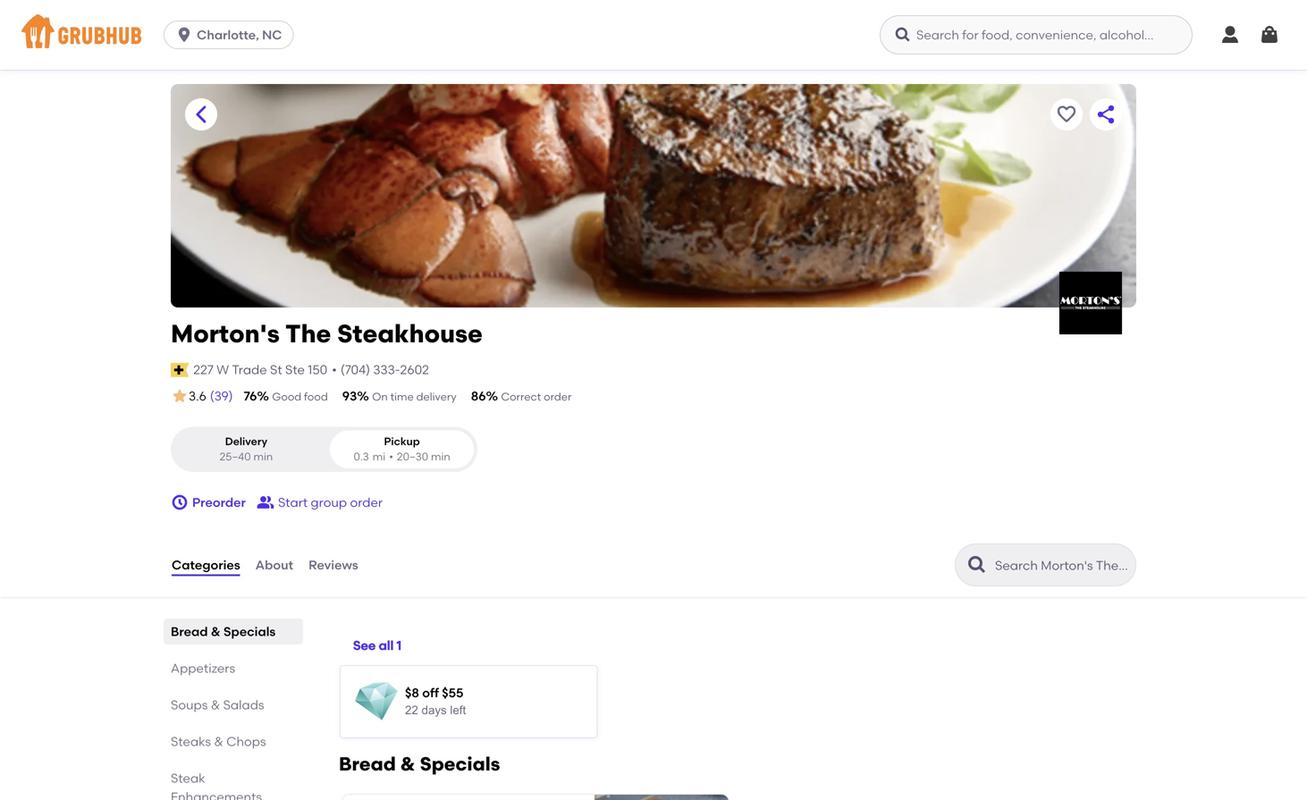 Task type: describe. For each thing, give the bounding box(es) containing it.
on
[[372, 390, 388, 403]]

& right soups at left bottom
[[211, 698, 220, 713]]

time
[[390, 390, 414, 403]]

3.6
[[189, 389, 206, 404]]

soups & salads
[[171, 698, 264, 713]]

333-
[[373, 362, 400, 378]]

subscription pass image
[[171, 363, 189, 377]]

correct
[[501, 390, 541, 403]]

share icon image
[[1096, 104, 1117, 125]]

charlotte, nc
[[197, 27, 282, 42]]

1 svg image from the left
[[1220, 24, 1241, 46]]

categories button
[[171, 533, 241, 598]]

& down 22
[[401, 753, 415, 776]]

see all 1
[[353, 638, 402, 653]]

1
[[397, 638, 402, 653]]

people icon image
[[257, 494, 275, 512]]

see all 1 button
[[353, 630, 402, 662]]

& up appetizers
[[211, 624, 221, 640]]

start group order
[[278, 495, 383, 510]]

delivery
[[225, 435, 268, 448]]

$55
[[442, 686, 464, 701]]

on time delivery
[[372, 390, 457, 403]]

nc
[[262, 27, 282, 42]]

enhancements
[[171, 790, 262, 801]]

soups
[[171, 698, 208, 713]]

min inside pickup 0.3 mi • 20–30 min
[[431, 451, 451, 463]]

0 vertical spatial •
[[332, 362, 337, 378]]

reviews button
[[308, 533, 359, 598]]

star icon image
[[171, 387, 189, 405]]

227
[[193, 362, 214, 378]]

reviews
[[309, 558, 358, 573]]

good food
[[272, 390, 328, 403]]

about button
[[255, 533, 294, 598]]

charlotte,
[[197, 27, 259, 42]]

1 horizontal spatial bread & specials
[[339, 753, 500, 776]]

all
[[379, 638, 394, 653]]

steakhouse
[[337, 319, 483, 349]]

(704) 333-2602 button
[[341, 361, 429, 379]]

min inside delivery 25–40 min
[[254, 451, 273, 463]]

st
[[270, 362, 282, 378]]

food
[[304, 390, 328, 403]]

22
[[405, 704, 418, 718]]

$8
[[405, 686, 419, 701]]

delivery 25–40 min
[[220, 435, 273, 463]]

150
[[308, 362, 328, 378]]

salads
[[223, 698, 264, 713]]

Search for food, convenience, alcohol... search field
[[880, 15, 1193, 55]]

0 horizontal spatial specials
[[224, 624, 276, 640]]

start
[[278, 495, 308, 510]]

ste
[[285, 362, 305, 378]]

caret left icon image
[[191, 104, 212, 125]]

93
[[342, 389, 357, 404]]

227 w trade st ste 150
[[193, 362, 328, 378]]

save this restaurant image
[[1056, 104, 1078, 125]]



Task type: vqa. For each thing, say whether or not it's contained in the screenshot.
ADDITIONAL to the left
no



Task type: locate. For each thing, give the bounding box(es) containing it.
• right '150'
[[332, 362, 337, 378]]

pickup
[[384, 435, 420, 448]]

w
[[217, 362, 229, 378]]

svg image for preorder
[[171, 494, 189, 512]]

20–30
[[397, 451, 429, 463]]

trade
[[232, 362, 267, 378]]

• inside pickup 0.3 mi • 20–30 min
[[389, 451, 393, 463]]

svg image for charlotte, nc
[[175, 26, 193, 44]]

1 horizontal spatial svg image
[[1259, 24, 1281, 46]]

start group order button
[[257, 487, 383, 519]]

25–40
[[220, 451, 251, 463]]

save this restaurant button
[[1051, 98, 1083, 131]]

order right correct
[[544, 390, 572, 403]]

days
[[422, 704, 447, 718]]

morton's
[[171, 319, 280, 349]]

•
[[332, 362, 337, 378], [389, 451, 393, 463]]

specials down left
[[420, 753, 500, 776]]

76
[[244, 389, 257, 404]]

min right 20–30
[[431, 451, 451, 463]]

off
[[422, 686, 439, 701]]

1 min from the left
[[254, 451, 273, 463]]

charlotte, nc button
[[164, 21, 301, 49]]

&
[[211, 624, 221, 640], [211, 698, 220, 713], [214, 734, 224, 750], [401, 753, 415, 776]]

bread up appetizers
[[171, 624, 208, 640]]

correct order
[[501, 390, 572, 403]]

steaks & chops
[[171, 734, 266, 750]]

1 horizontal spatial •
[[389, 451, 393, 463]]

preorder
[[192, 495, 246, 510]]

0 vertical spatial order
[[544, 390, 572, 403]]

mi
[[373, 451, 386, 463]]

steaks
[[171, 734, 211, 750]]

svg image
[[175, 26, 193, 44], [894, 26, 912, 44], [171, 494, 189, 512]]

main navigation navigation
[[0, 0, 1308, 70]]

delivery
[[416, 390, 457, 403]]

morton's the steakhouse
[[171, 319, 483, 349]]

left
[[450, 704, 466, 718]]

appetizers
[[171, 661, 235, 676]]

bread
[[171, 624, 208, 640], [339, 753, 396, 776]]

min down delivery
[[254, 451, 273, 463]]

rewards image
[[355, 681, 398, 724]]

227 w trade st ste 150 button
[[192, 360, 329, 380]]

categories
[[172, 558, 240, 573]]

1 vertical spatial •
[[389, 451, 393, 463]]

good
[[272, 390, 302, 403]]

Search Morton's The Steakhouse search field
[[994, 557, 1131, 574]]

1 horizontal spatial order
[[544, 390, 572, 403]]

1 horizontal spatial min
[[431, 451, 451, 463]]

(39)
[[210, 389, 233, 404]]

1 horizontal spatial bread
[[339, 753, 396, 776]]

specials
[[224, 624, 276, 640], [420, 753, 500, 776]]

bread & specials down 22
[[339, 753, 500, 776]]

0 vertical spatial specials
[[224, 624, 276, 640]]

1 horizontal spatial specials
[[420, 753, 500, 776]]

morton's the steakhouse logo image
[[1060, 272, 1123, 335]]

order right group
[[350, 495, 383, 510]]

egg & onion loaf image
[[595, 795, 729, 801]]

chops
[[227, 734, 266, 750]]

min
[[254, 451, 273, 463], [431, 451, 451, 463]]

$8 off $55 22 days left
[[405, 686, 466, 718]]

option group
[[171, 427, 478, 472]]

2602
[[400, 362, 429, 378]]

group
[[311, 495, 347, 510]]

svg image inside charlotte, nc button
[[175, 26, 193, 44]]

bread & specials up appetizers
[[171, 624, 276, 640]]

0 horizontal spatial order
[[350, 495, 383, 510]]

preorder button
[[171, 487, 246, 519]]

0.3
[[354, 451, 369, 463]]

0 horizontal spatial min
[[254, 451, 273, 463]]

the
[[285, 319, 331, 349]]

0 vertical spatial bread & specials
[[171, 624, 276, 640]]

1 vertical spatial specials
[[420, 753, 500, 776]]

86
[[471, 389, 486, 404]]

pickup 0.3 mi • 20–30 min
[[354, 435, 451, 463]]

0 horizontal spatial bread
[[171, 624, 208, 640]]

svg image inside preorder button
[[171, 494, 189, 512]]

steak enhancements
[[171, 771, 262, 801]]

see
[[353, 638, 376, 653]]

• right mi
[[389, 451, 393, 463]]

• (704) 333-2602
[[332, 362, 429, 378]]

0 vertical spatial bread
[[171, 624, 208, 640]]

order
[[544, 390, 572, 403], [350, 495, 383, 510]]

svg image
[[1220, 24, 1241, 46], [1259, 24, 1281, 46]]

bread down rewards icon
[[339, 753, 396, 776]]

order inside button
[[350, 495, 383, 510]]

0 horizontal spatial bread & specials
[[171, 624, 276, 640]]

0 horizontal spatial •
[[332, 362, 337, 378]]

(704)
[[341, 362, 370, 378]]

2 min from the left
[[431, 451, 451, 463]]

search icon image
[[967, 555, 988, 576]]

1 vertical spatial bread
[[339, 753, 396, 776]]

1 vertical spatial order
[[350, 495, 383, 510]]

0 horizontal spatial svg image
[[1220, 24, 1241, 46]]

2 svg image from the left
[[1259, 24, 1281, 46]]

steak
[[171, 771, 205, 786]]

bread & specials
[[171, 624, 276, 640], [339, 753, 500, 776]]

& left chops
[[214, 734, 224, 750]]

option group containing delivery 25–40 min
[[171, 427, 478, 472]]

specials up appetizers
[[224, 624, 276, 640]]

1 vertical spatial bread & specials
[[339, 753, 500, 776]]

about
[[256, 558, 293, 573]]



